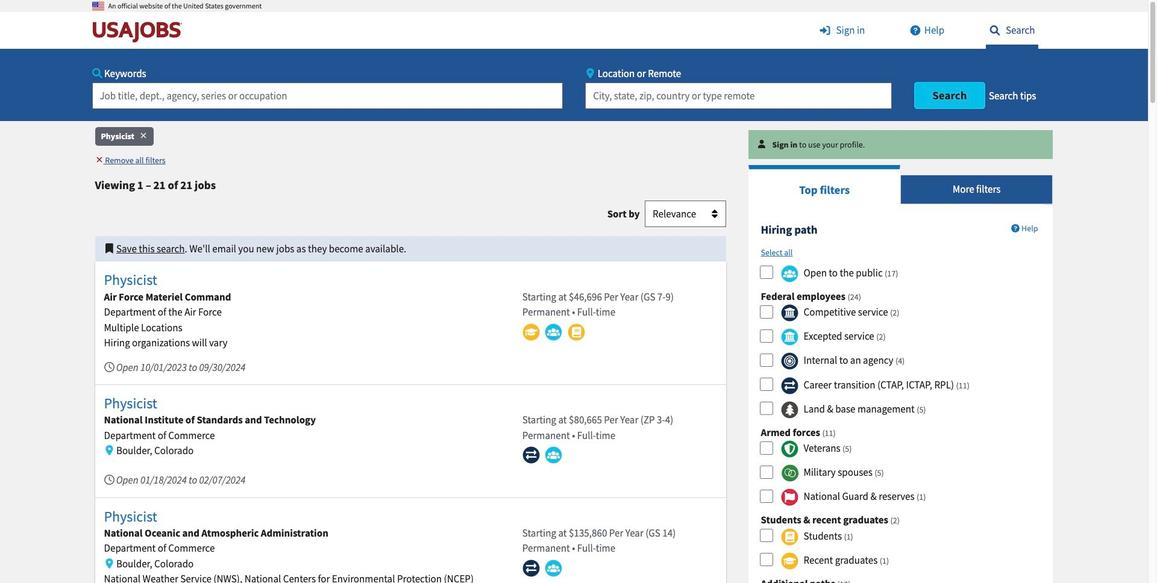 Task type: vqa. For each thing, say whether or not it's contained in the screenshot.
competitive service Image at the bottom right of page
yes



Task type: describe. For each thing, give the bounding box(es) containing it.
main navigation element
[[0, 12, 1149, 121]]

national guard & reserves image
[[782, 489, 799, 507]]

remove all filters image
[[95, 156, 103, 164]]

Job title, dept., agency, series or occupation text field
[[92, 82, 563, 109]]

help image
[[907, 25, 925, 36]]

recent graduates image
[[782, 553, 799, 570]]

veterans image
[[782, 441, 799, 458]]

usajobs logo image
[[92, 21, 187, 43]]

header element
[[0, 0, 1149, 121]]

City, state, zip, country or type remote text field
[[586, 82, 892, 109]]

u.s. flag image
[[92, 0, 104, 12]]

students image
[[782, 529, 799, 546]]



Task type: locate. For each thing, give the bounding box(es) containing it.
land & base management image
[[782, 401, 799, 419]]

military spouses image
[[782, 465, 799, 483]]

excepted service image
[[782, 329, 799, 346]]

career transition (ctap, ictap, rpl) image
[[782, 377, 799, 395]]

hiring path help image
[[1012, 224, 1021, 233]]

internal to an agency image
[[782, 353, 799, 371]]

competitive service image
[[782, 305, 799, 322]]

tab list
[[749, 165, 1054, 205]]

job search image
[[986, 25, 1004, 36]]

open to the public image
[[782, 265, 799, 283]]



